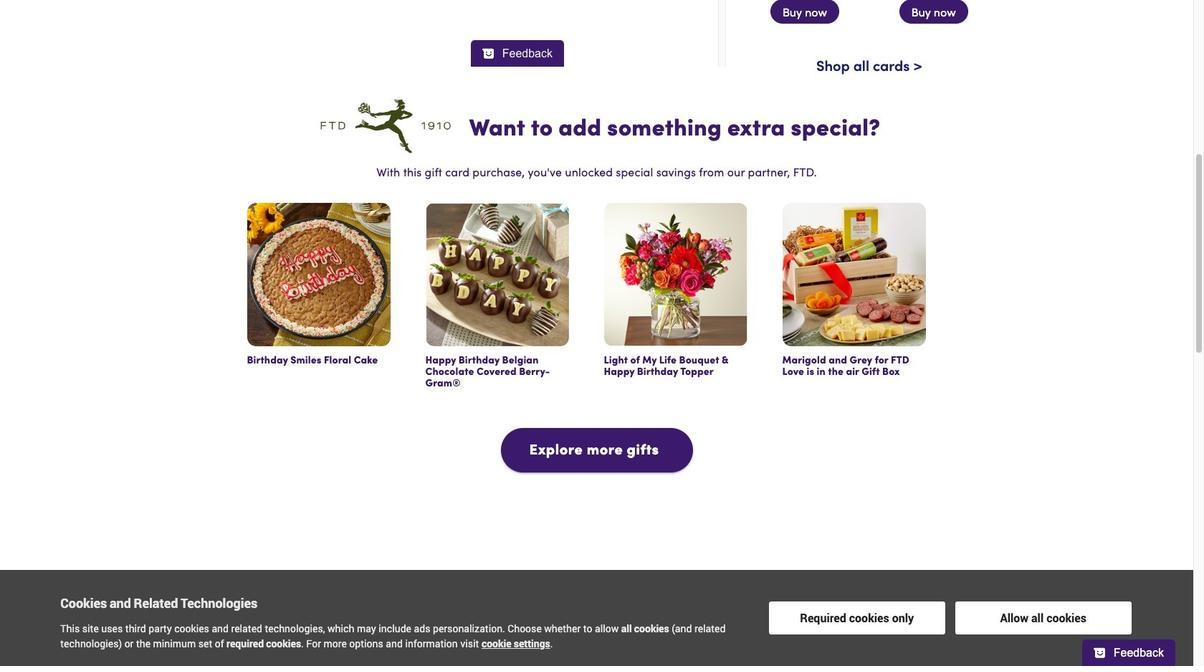 Task type: locate. For each thing, give the bounding box(es) containing it.
main content
[[0, 0, 1194, 582]]

light of my life bouquet & happy birthday topper image
[[604, 203, 748, 346]]

marigold and grey for ftd love is in the air gift box image
[[783, 203, 926, 346]]



Task type: vqa. For each thing, say whether or not it's contained in the screenshot.
One4All IMAGE
no



Task type: describe. For each thing, give the bounding box(es) containing it.
happy birthday belgian chocolate covered berry-gram® image
[[426, 203, 569, 346]]

birthday smiles floral cake image
[[247, 203, 390, 346]]



